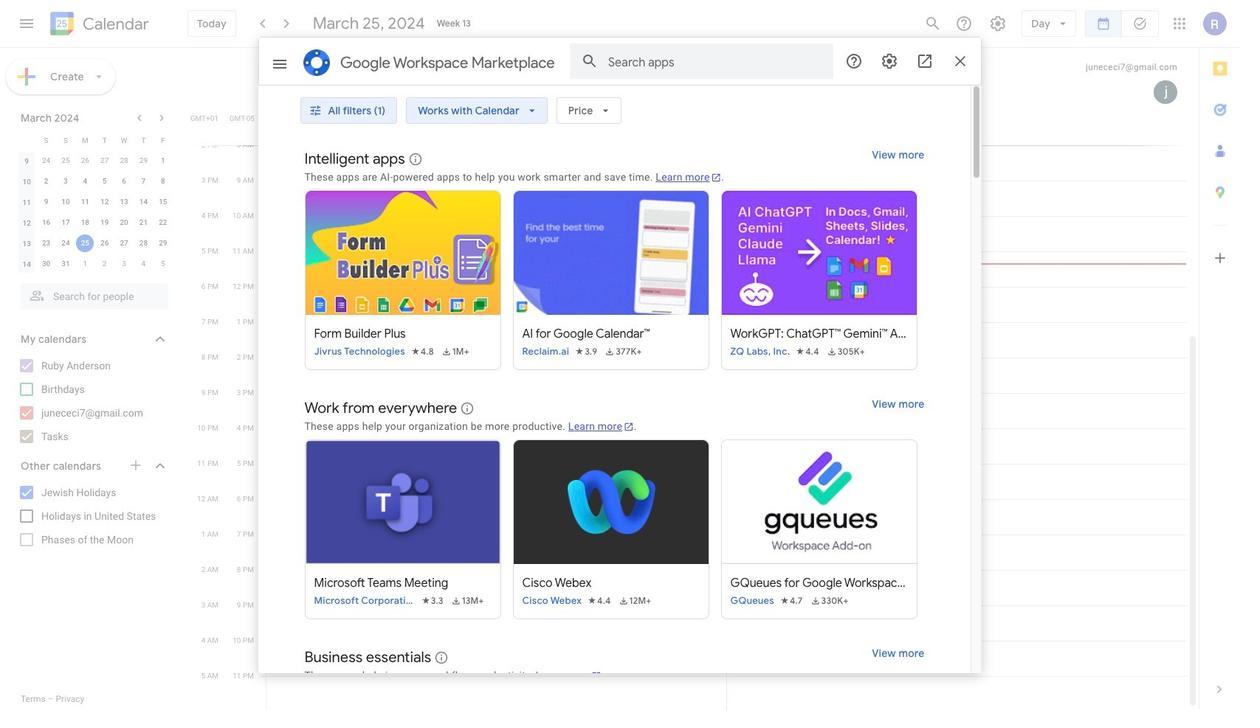 Task type: describe. For each thing, give the bounding box(es) containing it.
5 row from the top
[[17, 213, 173, 233]]

other calendars list
[[3, 481, 183, 552]]

3 element
[[57, 173, 75, 190]]

february 27 element
[[96, 152, 113, 170]]

23 element
[[37, 235, 55, 252]]

april 2 element
[[96, 255, 113, 273]]

february 28 element
[[115, 152, 133, 170]]

21 element
[[135, 214, 152, 232]]

april 4 element
[[135, 255, 152, 273]]

17 element
[[57, 214, 75, 232]]

25, today element
[[76, 235, 94, 252]]

heading inside calendar element
[[80, 15, 149, 33]]

1 element
[[154, 152, 172, 170]]

february 29 element
[[135, 152, 152, 170]]

11 element
[[76, 193, 94, 211]]

26 element
[[96, 235, 113, 252]]

0 vertical spatial cell
[[267, 110, 726, 145]]

1 horizontal spatial column header
[[267, 48, 727, 110]]

my calendars list
[[3, 354, 183, 449]]

30 element
[[37, 255, 55, 273]]

february 26 element
[[76, 152, 94, 170]]

12 element
[[96, 193, 113, 211]]

cell inside march 2024 grid
[[75, 233, 95, 254]]

8 element
[[154, 173, 172, 190]]

march 2024 grid
[[14, 130, 173, 275]]

3 row from the top
[[17, 171, 173, 192]]

column header inside march 2024 grid
[[17, 130, 36, 151]]

24 element
[[57, 235, 75, 252]]

april 3 element
[[115, 255, 133, 273]]

6 row from the top
[[17, 233, 173, 254]]

20 element
[[115, 214, 133, 232]]

2 row from the top
[[17, 151, 173, 171]]

february 25 element
[[57, 152, 75, 170]]

february 24 element
[[37, 152, 55, 170]]



Task type: vqa. For each thing, say whether or not it's contained in the screenshot.
'February 29' Element
yes



Task type: locate. For each thing, give the bounding box(es) containing it.
18 element
[[76, 214, 94, 232]]

row group inside march 2024 grid
[[17, 151, 173, 275]]

april 1 element
[[76, 255, 94, 273]]

27 element
[[115, 235, 133, 252]]

4 element
[[76, 173, 94, 190]]

2 element
[[37, 173, 55, 190]]

6 element
[[115, 173, 133, 190]]

1 vertical spatial cell
[[75, 233, 95, 254]]

29 element
[[154, 235, 172, 252]]

row up 5 element
[[17, 151, 173, 171]]

column header
[[267, 48, 727, 110], [17, 130, 36, 151]]

28 element
[[135, 235, 152, 252]]

row up "25, today" element on the top
[[17, 213, 173, 233]]

1 horizontal spatial cell
[[267, 110, 726, 145]]

row down 19 element
[[17, 233, 173, 254]]

0 horizontal spatial column header
[[17, 130, 36, 151]]

row group
[[17, 151, 173, 275]]

grid
[[189, 48, 1199, 711]]

heading
[[80, 15, 149, 33]]

22 element
[[154, 214, 172, 232]]

0 vertical spatial column header
[[267, 48, 727, 110]]

row up 12 element
[[17, 171, 173, 192]]

april 5 element
[[154, 255, 172, 273]]

15 element
[[154, 193, 172, 211]]

cell
[[267, 110, 726, 145], [75, 233, 95, 254]]

row down the 4 element
[[17, 192, 173, 213]]

row down "25, today" element on the top
[[17, 254, 173, 275]]

14 element
[[135, 193, 152, 211]]

19 element
[[96, 214, 113, 232]]

7 element
[[135, 173, 152, 190]]

7 row from the top
[[17, 254, 173, 275]]

4 row from the top
[[17, 192, 173, 213]]

row
[[17, 130, 173, 151], [17, 151, 173, 171], [17, 171, 173, 192], [17, 192, 173, 213], [17, 213, 173, 233], [17, 233, 173, 254], [17, 254, 173, 275]]

calendar element
[[47, 9, 149, 41]]

13 element
[[115, 193, 133, 211]]

tab list
[[1200, 48, 1240, 670]]

10 element
[[57, 193, 75, 211]]

1 vertical spatial column header
[[17, 130, 36, 151]]

row up february 26 element
[[17, 130, 173, 151]]

31 element
[[57, 255, 75, 273]]

None search field
[[0, 278, 183, 310]]

main drawer image
[[18, 15, 35, 32]]

1 row from the top
[[17, 130, 173, 151]]

0 horizontal spatial cell
[[75, 233, 95, 254]]

16 element
[[37, 214, 55, 232]]

9 element
[[37, 193, 55, 211]]

5 element
[[96, 173, 113, 190]]



